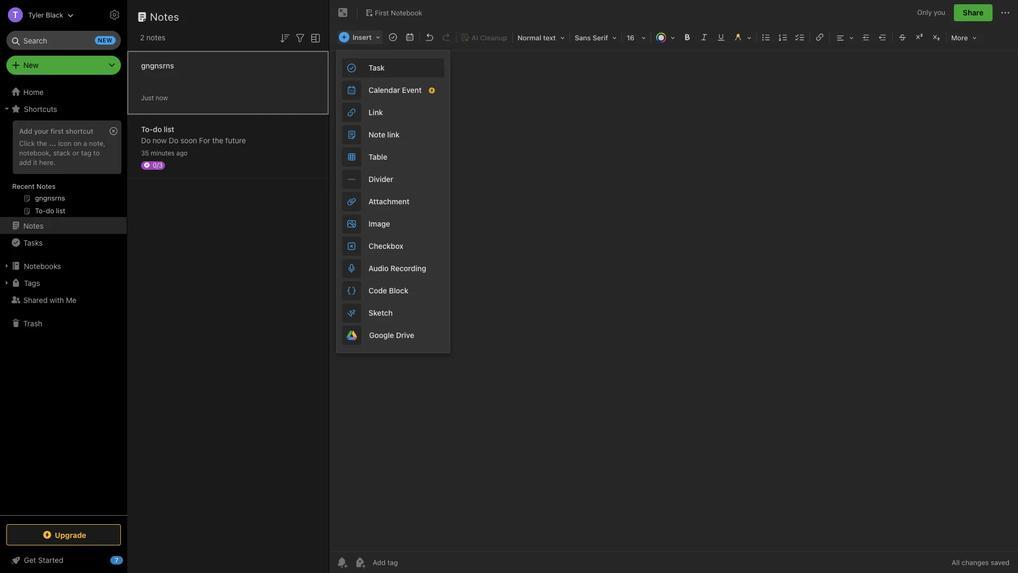 Task type: vqa. For each thing, say whether or not it's contained in the screenshot.
Add tag field at the left
yes



Task type: locate. For each thing, give the bounding box(es) containing it.
normal text
[[518, 33, 556, 42]]

35
[[141, 149, 149, 157]]

the right for
[[212, 136, 224, 145]]

just now
[[141, 94, 168, 102]]

do down list on the left top
[[169, 136, 178, 145]]

black
[[46, 10, 63, 19]]

note link
[[369, 130, 400, 139]]

1 vertical spatial notes
[[37, 182, 56, 190]]

share button
[[954, 4, 993, 21]]

tag
[[81, 148, 91, 157]]

0 vertical spatial now
[[156, 94, 168, 102]]

note
[[369, 130, 386, 139]]

note link link
[[337, 124, 450, 146]]

click
[[19, 139, 35, 147]]

checkbox link
[[337, 235, 450, 257]]

first
[[375, 8, 389, 17]]

notes up tasks
[[23, 221, 44, 230]]

changes
[[962, 558, 989, 567]]

task image
[[386, 30, 401, 45]]

0 horizontal spatial the
[[37, 139, 47, 147]]

Insert field
[[336, 30, 384, 45]]

normal
[[518, 33, 542, 42]]

shortcut
[[66, 127, 93, 135]]

the inside to-do list do now do soon for the future
[[212, 136, 224, 145]]

add your first shortcut
[[19, 127, 93, 135]]

notebooks
[[24, 261, 61, 270]]

Highlight field
[[730, 30, 756, 45]]

1 vertical spatial now
[[153, 136, 167, 145]]

audio recording
[[369, 264, 427, 273]]

icon
[[58, 139, 72, 147]]

bold image
[[680, 30, 695, 45]]

settings image
[[108, 8, 121, 21]]

upgrade button
[[6, 524, 121, 545]]

...
[[49, 139, 56, 147]]

recent notes
[[12, 182, 56, 190]]

Note Editor text field
[[329, 51, 1019, 551]]

sketch link
[[337, 302, 450, 324]]

more
[[952, 33, 969, 42]]

Search text field
[[14, 31, 114, 50]]

now
[[156, 94, 168, 102], [153, 136, 167, 145]]

do
[[141, 136, 151, 145], [169, 136, 178, 145]]

new
[[98, 37, 112, 44]]

Alignment field
[[831, 30, 858, 45]]

1 do from the left
[[141, 136, 151, 145]]

trash link
[[0, 315, 127, 332]]

click to collapse image
[[123, 553, 131, 566]]

add
[[19, 127, 32, 135]]

icon on a note, notebook, stack or tag to add it here.
[[19, 139, 105, 166]]

Font color field
[[653, 30, 679, 45]]

it
[[33, 158, 37, 166]]

More actions field
[[1000, 4, 1012, 21]]

to-
[[141, 124, 153, 133]]

Account field
[[0, 4, 74, 25]]

audio
[[369, 264, 389, 273]]

group
[[0, 117, 127, 221]]

a
[[83, 139, 87, 147]]

google drive
[[369, 331, 414, 340]]

more actions image
[[1000, 6, 1012, 19]]

tyler black
[[28, 10, 63, 19]]

View options field
[[307, 31, 322, 44]]

tree
[[0, 83, 127, 515]]

notes link
[[0, 217, 127, 234]]

7
[[115, 557, 118, 563]]

Sort options field
[[279, 31, 291, 44]]

insert
[[353, 33, 372, 41]]

notebook
[[391, 8, 423, 17]]

divider link
[[337, 168, 450, 190]]

notes inside group
[[37, 182, 56, 190]]

sketch
[[369, 308, 393, 317]]

expand notebooks image
[[3, 262, 11, 270]]

notes right recent at the left top
[[37, 182, 56, 190]]

italic image
[[697, 30, 712, 45]]

1 horizontal spatial do
[[169, 136, 178, 145]]

Add tag field
[[372, 558, 452, 567]]

share
[[963, 8, 984, 17]]

shortcuts
[[24, 104, 57, 113]]

get
[[24, 556, 36, 565]]

all
[[952, 558, 960, 567]]

calendar event
[[369, 85, 422, 94]]

list
[[164, 124, 174, 133]]

to
[[93, 148, 100, 157]]

1 horizontal spatial the
[[212, 136, 224, 145]]

audio recording link
[[337, 257, 450, 280]]

bulleted list image
[[759, 30, 774, 45]]

do down to-
[[141, 136, 151, 145]]

text
[[543, 33, 556, 42]]

tasks button
[[0, 234, 127, 251]]

notes up notes
[[150, 11, 179, 23]]

dropdown list menu
[[337, 57, 450, 346]]

expand tags image
[[3, 279, 11, 287]]

notebook,
[[19, 148, 51, 157]]

sans serif
[[575, 33, 609, 42]]

code block
[[369, 286, 409, 295]]

drive
[[396, 331, 414, 340]]

tasks
[[23, 238, 43, 247]]

now down 'do' at left top
[[153, 136, 167, 145]]

the left ...
[[37, 139, 47, 147]]

code block link
[[337, 280, 450, 302]]

2 vertical spatial notes
[[23, 221, 44, 230]]

expand note image
[[337, 6, 350, 19]]

0 horizontal spatial do
[[141, 136, 151, 145]]

strikethrough image
[[896, 30, 910, 45]]

here.
[[39, 158, 56, 166]]

recording
[[391, 264, 427, 273]]

note,
[[89, 139, 105, 147]]

add a reminder image
[[336, 556, 349, 569]]

Heading level field
[[514, 30, 569, 45]]

first
[[51, 127, 64, 135]]

future
[[226, 136, 246, 145]]

now right just
[[156, 94, 168, 102]]



Task type: describe. For each thing, give the bounding box(es) containing it.
group containing add your first shortcut
[[0, 117, 127, 221]]

trash
[[23, 319, 42, 328]]

2 notes
[[140, 33, 166, 42]]

calendar
[[369, 85, 400, 94]]

or
[[72, 148, 79, 157]]

add tag image
[[354, 556, 367, 569]]

task link
[[337, 57, 450, 79]]

superscript image
[[913, 30, 927, 45]]

shared with me
[[23, 295, 77, 304]]

link
[[388, 130, 400, 139]]

minutes
[[151, 149, 175, 157]]

attachment link
[[337, 190, 450, 213]]

stack
[[53, 148, 71, 157]]

Add filters field
[[294, 31, 307, 44]]

0/3
[[153, 161, 163, 169]]

tags
[[24, 278, 40, 287]]

now inside to-do list do now do soon for the future
[[153, 136, 167, 145]]

you
[[934, 8, 946, 17]]

indent image
[[859, 30, 874, 45]]

saved
[[991, 558, 1010, 567]]

gngnsrns
[[141, 61, 174, 70]]

code
[[369, 286, 387, 295]]

new
[[23, 60, 39, 70]]

add filters image
[[294, 32, 307, 44]]

for
[[199, 136, 210, 145]]

upgrade
[[55, 530, 86, 539]]

link link
[[337, 101, 450, 124]]

only
[[918, 8, 932, 17]]

2 do from the left
[[169, 136, 178, 145]]

shared with me link
[[0, 291, 127, 308]]

outdent image
[[876, 30, 891, 45]]

just
[[141, 94, 154, 102]]

add
[[19, 158, 31, 166]]

home
[[23, 87, 44, 96]]

tyler
[[28, 10, 44, 19]]

calendar event image
[[403, 30, 418, 45]]

your
[[34, 127, 49, 135]]

new search field
[[14, 31, 116, 50]]

underline image
[[714, 30, 729, 45]]

ago
[[176, 149, 188, 157]]

notes
[[146, 33, 166, 42]]

More field
[[948, 30, 981, 45]]

serif
[[593, 33, 609, 42]]

first notebook
[[375, 8, 423, 17]]

insert link image
[[813, 30, 828, 45]]

google drive link
[[337, 324, 450, 346]]

tree containing home
[[0, 83, 127, 515]]

google
[[369, 331, 394, 340]]

shortcuts button
[[0, 100, 127, 117]]

checkbox
[[369, 241, 404, 250]]

Font family field
[[571, 30, 621, 45]]

me
[[66, 295, 77, 304]]

started
[[38, 556, 63, 565]]

0 vertical spatial notes
[[150, 11, 179, 23]]

table
[[369, 152, 388, 161]]

tags button
[[0, 274, 127, 291]]

calendar event link
[[337, 79, 450, 101]]

to-do list do now do soon for the future
[[141, 124, 246, 145]]

first notebook button
[[362, 5, 426, 20]]

35 minutes ago
[[141, 149, 188, 157]]

Font size field
[[623, 30, 650, 45]]

Help and Learning task checklist field
[[0, 552, 127, 569]]

click the ...
[[19, 139, 56, 147]]

on
[[73, 139, 81, 147]]

undo image
[[422, 30, 437, 45]]

event
[[402, 85, 422, 94]]

checklist image
[[793, 30, 808, 45]]

numbered list image
[[776, 30, 791, 45]]

2
[[140, 33, 144, 42]]

only you
[[918, 8, 946, 17]]

attachment
[[369, 197, 410, 206]]

soon
[[181, 136, 197, 145]]

subscript image
[[930, 30, 944, 45]]

get started
[[24, 556, 63, 565]]

sans
[[575, 33, 591, 42]]

table link
[[337, 146, 450, 168]]

all changes saved
[[952, 558, 1010, 567]]

link
[[369, 108, 383, 117]]

recent
[[12, 182, 35, 190]]

home link
[[0, 83, 127, 100]]

divider
[[369, 175, 394, 184]]

do
[[153, 124, 162, 133]]

note window element
[[329, 0, 1019, 573]]

task
[[369, 63, 385, 72]]

notebooks link
[[0, 257, 127, 274]]



